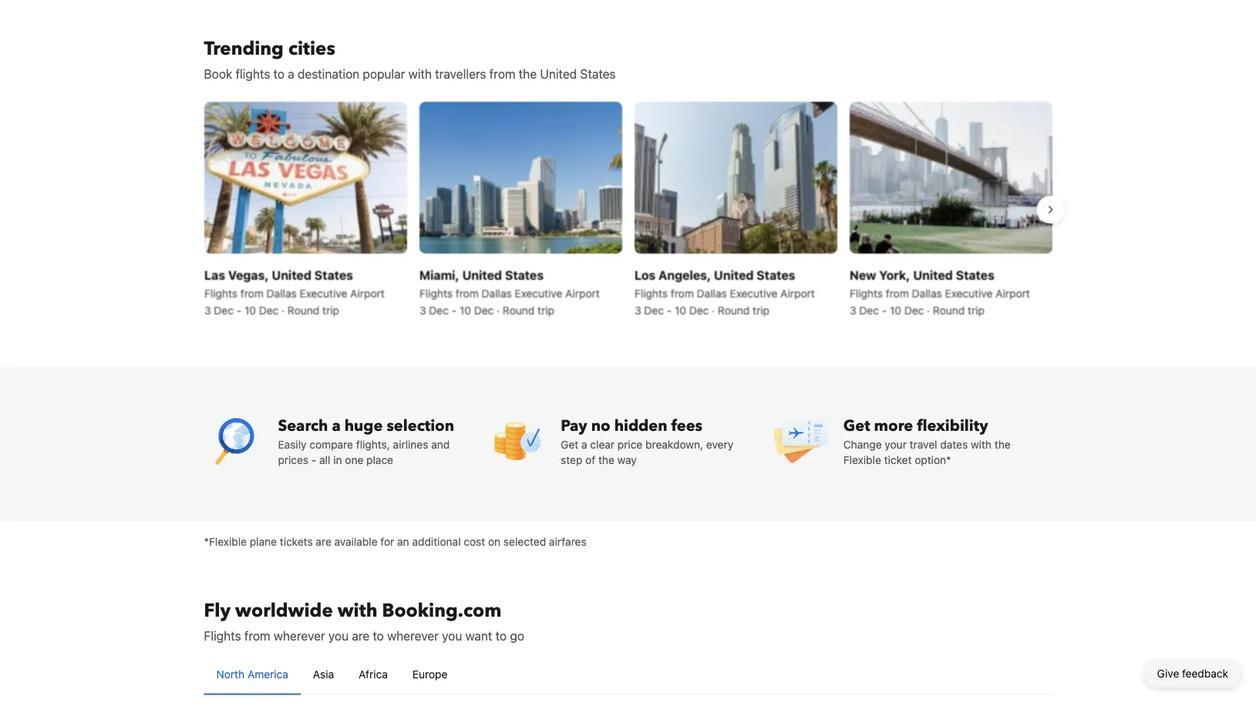 Task type: vqa. For each thing, say whether or not it's contained in the screenshot.
Fly worldwide with Booking.com Flights from wherever you are to wherever you want to go
yes



Task type: describe. For each thing, give the bounding box(es) containing it.
flexibility
[[917, 415, 988, 437]]

dallas for los
[[697, 287, 727, 300]]

pay no hidden fees get a clear price breakdown, every step of the way
[[561, 415, 734, 466]]

3 dec from the left
[[429, 304, 448, 317]]

plane
[[250, 535, 277, 548]]

huge
[[345, 415, 383, 437]]

1 you from the left
[[328, 629, 349, 643]]

are inside fly worldwide with booking.com flights from wherever you are to wherever you want to go
[[352, 629, 370, 643]]

· inside miami, united states flights from dallas executive airport 3 dec - 10 dec · round trip
[[496, 304, 499, 317]]

give
[[1157, 667, 1179, 680]]

airport for new york, united states
[[995, 287, 1030, 300]]

united for los angeles, united states
[[714, 268, 753, 282]]

3 for new york, united states
[[849, 304, 856, 317]]

trip inside miami, united states flights from dallas executive airport 3 dec - 10 dec · round trip
[[537, 304, 554, 317]]

united for new york, united states
[[913, 268, 953, 282]]

get more flexibility change your travel dates with the flexible ticket option*
[[844, 415, 1011, 466]]

get inside pay no hidden fees get a clear price breakdown, every step of the way
[[561, 438, 579, 451]]

flights inside miami, united states flights from dallas executive airport 3 dec - 10 dec · round trip
[[419, 287, 452, 300]]

popular
[[363, 66, 405, 81]]

one
[[345, 453, 364, 466]]

search a huge selection easily compare flights, airlines and prices - all in one place
[[278, 415, 454, 466]]

ticket
[[884, 453, 912, 466]]

states for new york, united states
[[956, 268, 994, 282]]

trip for new york, united states
[[968, 304, 984, 317]]

trip for las vegas, united states
[[322, 304, 339, 317]]

10 for new
[[890, 304, 901, 317]]

2 you from the left
[[442, 629, 462, 643]]

europe
[[412, 668, 448, 681]]

*flexible plane tickets are available for an additional cost on selected airfares
[[204, 535, 587, 548]]

hidden
[[614, 415, 667, 437]]

executive inside miami, united states flights from dallas executive airport 3 dec - 10 dec · round trip
[[514, 287, 562, 300]]

dates
[[940, 438, 968, 451]]

book
[[204, 66, 232, 81]]

trending
[[204, 36, 284, 62]]

your
[[885, 438, 907, 451]]

selected
[[504, 535, 546, 548]]

2 wherever from the left
[[387, 629, 439, 643]]

states inside miami, united states flights from dallas executive airport 3 dec - 10 dec · round trip
[[505, 268, 543, 282]]

north america
[[216, 668, 288, 681]]

7 dec from the left
[[859, 304, 879, 317]]

airport for los angeles, united states
[[780, 287, 815, 300]]

- for los
[[667, 304, 672, 317]]

airport for las vegas, united states
[[350, 287, 384, 300]]

· for los
[[712, 304, 715, 317]]

new
[[849, 268, 876, 282]]

on
[[488, 535, 501, 548]]

pay
[[561, 415, 587, 437]]

breakdown,
[[646, 438, 703, 451]]

1 wherever from the left
[[274, 629, 325, 643]]

united inside miami, united states flights from dallas executive airport 3 dec - 10 dec · round trip
[[462, 268, 502, 282]]

- for new
[[882, 304, 887, 317]]

flights for worldwide
[[204, 629, 241, 643]]

asia button
[[301, 654, 346, 694]]

round for new york, united states
[[933, 304, 965, 317]]

8 dec from the left
[[904, 304, 924, 317]]

from for worldwide
[[244, 629, 270, 643]]

airlines
[[393, 438, 428, 451]]

10 for los
[[674, 304, 686, 317]]

united for las vegas, united states
[[271, 268, 311, 282]]

2 dec from the left
[[259, 304, 278, 317]]

new york, united states image
[[849, 101, 1052, 253]]

with inside get more flexibility change your travel dates with the flexible ticket option*
[[971, 438, 992, 451]]

destination
[[298, 66, 360, 81]]

every
[[706, 438, 734, 451]]

america
[[248, 668, 288, 681]]

2 horizontal spatial to
[[496, 629, 507, 643]]

trip for los angeles, united states
[[752, 304, 769, 317]]

from for angeles,
[[670, 287, 694, 300]]

africa button
[[346, 654, 400, 694]]

los angeles, united states flights from dallas executive airport 3 dec - 10 dec · round trip
[[634, 268, 815, 317]]

way
[[617, 453, 637, 466]]

europe button
[[400, 654, 460, 694]]

all
[[319, 453, 330, 466]]

from inside trending cities book flights to a destination popular with travellers from the united states
[[490, 66, 516, 81]]

with inside trending cities book flights to a destination popular with travellers from the united states
[[409, 66, 432, 81]]

compare
[[310, 438, 353, 451]]

- for las
[[236, 304, 241, 317]]

flights for vegas,
[[204, 287, 237, 300]]

of
[[585, 453, 596, 466]]

easily
[[278, 438, 307, 451]]

states for las vegas, united states
[[314, 268, 353, 282]]

flights
[[236, 66, 270, 81]]

cost
[[464, 535, 485, 548]]

from for vegas,
[[240, 287, 263, 300]]

selection
[[387, 415, 454, 437]]

states inside trending cities book flights to a destination popular with travellers from the united states
[[580, 66, 616, 81]]

3 for las vegas, united states
[[204, 304, 211, 317]]

step
[[561, 453, 583, 466]]

vegas,
[[228, 268, 268, 282]]

an
[[397, 535, 409, 548]]

with inside fly worldwide with booking.com flights from wherever you are to wherever you want to go
[[338, 598, 377, 624]]

from inside miami, united states flights from dallas executive airport 3 dec - 10 dec · round trip
[[455, 287, 478, 300]]

region containing las vegas, united states
[[192, 95, 1065, 324]]

give feedback button
[[1145, 660, 1241, 688]]

for
[[381, 535, 394, 548]]

states for los angeles, united states
[[756, 268, 795, 282]]

round for los angeles, united states
[[718, 304, 749, 317]]

los angeles, united states image
[[634, 101, 837, 253]]

new york, united states flights from dallas executive airport 3 dec - 10 dec · round trip
[[849, 268, 1030, 317]]



Task type: locate. For each thing, give the bounding box(es) containing it.
3
[[204, 304, 211, 317], [419, 304, 426, 317], [634, 304, 641, 317], [849, 304, 856, 317]]

flights down miami,
[[419, 287, 452, 300]]

are right tickets
[[316, 535, 331, 548]]

from
[[490, 66, 516, 81], [240, 287, 263, 300], [455, 287, 478, 300], [670, 287, 694, 300], [886, 287, 909, 300], [244, 629, 270, 643]]

1 horizontal spatial wherever
[[387, 629, 439, 643]]

fees
[[671, 415, 703, 437]]

united inside las vegas, united states flights from dallas executive airport 3 dec - 10 dec · round trip
[[271, 268, 311, 282]]

angeles,
[[658, 268, 711, 282]]

a for trending
[[288, 66, 294, 81]]

go
[[510, 629, 524, 643]]

clear
[[590, 438, 615, 451]]

0 horizontal spatial with
[[338, 598, 377, 624]]

4 · from the left
[[927, 304, 930, 317]]

10 inside miami, united states flights from dallas executive airport 3 dec - 10 dec · round trip
[[459, 304, 471, 317]]

1 10 from the left
[[244, 304, 256, 317]]

to
[[273, 66, 285, 81], [373, 629, 384, 643], [496, 629, 507, 643]]

and
[[431, 438, 450, 451]]

flights inside new york, united states flights from dallas executive airport 3 dec - 10 dec · round trip
[[849, 287, 883, 300]]

from right travellers
[[490, 66, 516, 81]]

- inside search a huge selection easily compare flights, airlines and prices - all in one place
[[311, 453, 316, 466]]

10 inside las vegas, united states flights from dallas executive airport 3 dec - 10 dec · round trip
[[244, 304, 256, 317]]

a inside search a huge selection easily compare flights, airlines and prices - all in one place
[[332, 415, 341, 437]]

· inside las vegas, united states flights from dallas executive airport 3 dec - 10 dec · round trip
[[281, 304, 284, 317]]

3 dallas from the left
[[697, 287, 727, 300]]

4 10 from the left
[[890, 304, 901, 317]]

10 for las
[[244, 304, 256, 317]]

- inside las vegas, united states flights from dallas executive airport 3 dec - 10 dec · round trip
[[236, 304, 241, 317]]

3 for los angeles, united states
[[634, 304, 641, 317]]

1 dec from the left
[[214, 304, 233, 317]]

0 vertical spatial get
[[844, 415, 870, 437]]

4 round from the left
[[933, 304, 965, 317]]

york,
[[879, 268, 910, 282]]

0 vertical spatial the
[[519, 66, 537, 81]]

get up change
[[844, 415, 870, 437]]

from down worldwide
[[244, 629, 270, 643]]

dallas for new
[[912, 287, 942, 300]]

with
[[409, 66, 432, 81], [971, 438, 992, 451], [338, 598, 377, 624]]

3 down los on the top of page
[[634, 304, 641, 317]]

a
[[288, 66, 294, 81], [332, 415, 341, 437], [582, 438, 587, 451]]

flights for angeles,
[[634, 287, 667, 300]]

0 vertical spatial a
[[288, 66, 294, 81]]

0 vertical spatial with
[[409, 66, 432, 81]]

flexible
[[844, 453, 881, 466]]

states
[[580, 66, 616, 81], [314, 268, 353, 282], [505, 268, 543, 282], [756, 268, 795, 282], [956, 268, 994, 282]]

0 horizontal spatial are
[[316, 535, 331, 548]]

dallas inside las vegas, united states flights from dallas executive airport 3 dec - 10 dec · round trip
[[266, 287, 296, 300]]

· inside new york, united states flights from dallas executive airport 3 dec - 10 dec · round trip
[[927, 304, 930, 317]]

4 airport from the left
[[995, 287, 1030, 300]]

2 executive from the left
[[514, 287, 562, 300]]

from inside new york, united states flights from dallas executive airport 3 dec - 10 dec · round trip
[[886, 287, 909, 300]]

give feedback
[[1157, 667, 1229, 680]]

a inside trending cities book flights to a destination popular with travellers from the united states
[[288, 66, 294, 81]]

las
[[204, 268, 225, 282]]

· for new
[[927, 304, 930, 317]]

0 horizontal spatial wherever
[[274, 629, 325, 643]]

2 horizontal spatial the
[[995, 438, 1011, 451]]

·
[[281, 304, 284, 317], [496, 304, 499, 317], [712, 304, 715, 317], [927, 304, 930, 317]]

1 dallas from the left
[[266, 287, 296, 300]]

1 horizontal spatial to
[[373, 629, 384, 643]]

the inside pay no hidden fees get a clear price breakdown, every step of the way
[[598, 453, 615, 466]]

trip
[[322, 304, 339, 317], [537, 304, 554, 317], [752, 304, 769, 317], [968, 304, 984, 317]]

from down the vegas,
[[240, 287, 263, 300]]

the right travellers
[[519, 66, 537, 81]]

are up africa
[[352, 629, 370, 643]]

cities
[[288, 36, 335, 62]]

2 dallas from the left
[[481, 287, 512, 300]]

- down miami,
[[451, 304, 456, 317]]

are
[[316, 535, 331, 548], [352, 629, 370, 643]]

miami,
[[419, 268, 459, 282]]

dallas inside los angeles, united states flights from dallas executive airport 3 dec - 10 dec · round trip
[[697, 287, 727, 300]]

4 dec from the left
[[474, 304, 493, 317]]

trip inside las vegas, united states flights from dallas executive airport 3 dec - 10 dec · round trip
[[322, 304, 339, 317]]

los
[[634, 268, 655, 282]]

to left go at the bottom of the page
[[496, 629, 507, 643]]

2 airport from the left
[[565, 287, 600, 300]]

tab list containing north america
[[204, 654, 1052, 696]]

place
[[366, 453, 393, 466]]

1 vertical spatial a
[[332, 415, 341, 437]]

trip inside new york, united states flights from dallas executive airport 3 dec - 10 dec · round trip
[[968, 304, 984, 317]]

airport inside las vegas, united states flights from dallas executive airport 3 dec - 10 dec · round trip
[[350, 287, 384, 300]]

the
[[519, 66, 537, 81], [995, 438, 1011, 451], [598, 453, 615, 466]]

asia
[[313, 668, 334, 681]]

from inside fly worldwide with booking.com flights from wherever you are to wherever you want to go
[[244, 629, 270, 643]]

from inside los angeles, united states flights from dallas executive airport 3 dec - 10 dec · round trip
[[670, 287, 694, 300]]

wherever down 'booking.com'
[[387, 629, 439, 643]]

0 vertical spatial are
[[316, 535, 331, 548]]

3 airport from the left
[[780, 287, 815, 300]]

1 vertical spatial are
[[352, 629, 370, 643]]

travel
[[910, 438, 937, 451]]

2 vertical spatial the
[[598, 453, 615, 466]]

executive for los angeles, united states
[[730, 287, 777, 300]]

3 down new
[[849, 304, 856, 317]]

10 inside los angeles, united states flights from dallas executive airport 3 dec - 10 dec · round trip
[[674, 304, 686, 317]]

3 down miami,
[[419, 304, 426, 317]]

5 dec from the left
[[644, 304, 664, 317]]

from down miami,
[[455, 287, 478, 300]]

wherever
[[274, 629, 325, 643], [387, 629, 439, 643]]

4 executive from the left
[[945, 287, 992, 300]]

dallas
[[266, 287, 296, 300], [481, 287, 512, 300], [697, 287, 727, 300], [912, 287, 942, 300]]

get up step
[[561, 438, 579, 451]]

united inside los angeles, united states flights from dallas executive airport 3 dec - 10 dec · round trip
[[714, 268, 753, 282]]

1 horizontal spatial a
[[332, 415, 341, 437]]

2 vertical spatial a
[[582, 438, 587, 451]]

3 trip from the left
[[752, 304, 769, 317]]

- down york,
[[882, 304, 887, 317]]

executive for new york, united states
[[945, 287, 992, 300]]

2 horizontal spatial a
[[582, 438, 587, 451]]

1 vertical spatial get
[[561, 438, 579, 451]]

1 horizontal spatial get
[[844, 415, 870, 437]]

- inside los angeles, united states flights from dallas executive airport 3 dec - 10 dec · round trip
[[667, 304, 672, 317]]

3 down las
[[204, 304, 211, 317]]

flights down las
[[204, 287, 237, 300]]

2 · from the left
[[496, 304, 499, 317]]

flights down fly
[[204, 629, 241, 643]]

search
[[278, 415, 328, 437]]

you
[[328, 629, 349, 643], [442, 629, 462, 643]]

get
[[844, 415, 870, 437], [561, 438, 579, 451]]

flights inside fly worldwide with booking.com flights from wherever you are to wherever you want to go
[[204, 629, 241, 643]]

10
[[244, 304, 256, 317], [459, 304, 471, 317], [674, 304, 686, 317], [890, 304, 901, 317]]

1 vertical spatial with
[[971, 438, 992, 451]]

round for las vegas, united states
[[287, 304, 319, 317]]

the inside get more flexibility change your travel dates with the flexible ticket option*
[[995, 438, 1011, 451]]

executive inside los angeles, united states flights from dallas executive airport 3 dec - 10 dec · round trip
[[730, 287, 777, 300]]

3 inside los angeles, united states flights from dallas executive airport 3 dec - 10 dec · round trip
[[634, 304, 641, 317]]

- inside miami, united states flights from dallas executive airport 3 dec - 10 dec · round trip
[[451, 304, 456, 317]]

a up the of
[[582, 438, 587, 451]]

airport
[[350, 287, 384, 300], [565, 287, 600, 300], [780, 287, 815, 300], [995, 287, 1030, 300]]

a down the cities on the left top of page
[[288, 66, 294, 81]]

trip inside los angeles, united states flights from dallas executive airport 3 dec - 10 dec · round trip
[[752, 304, 769, 317]]

- inside new york, united states flights from dallas executive airport 3 dec - 10 dec · round trip
[[882, 304, 887, 317]]

north america button
[[204, 654, 301, 694]]

flights,
[[356, 438, 390, 451]]

flights for york,
[[849, 287, 883, 300]]

available
[[334, 535, 378, 548]]

1 trip from the left
[[322, 304, 339, 317]]

price
[[618, 438, 643, 451]]

fly
[[204, 598, 231, 624]]

3 10 from the left
[[674, 304, 686, 317]]

flights down los on the top of page
[[634, 287, 667, 300]]

executive inside new york, united states flights from dallas executive airport 3 dec - 10 dec · round trip
[[945, 287, 992, 300]]

1 airport from the left
[[350, 287, 384, 300]]

executive inside las vegas, united states flights from dallas executive airport 3 dec - 10 dec · round trip
[[299, 287, 347, 300]]

want
[[465, 629, 492, 643]]

2 10 from the left
[[459, 304, 471, 317]]

a for pay
[[582, 438, 587, 451]]

las vegas, united states image
[[204, 101, 407, 253]]

round inside new york, united states flights from dallas executive airport 3 dec - 10 dec · round trip
[[933, 304, 965, 317]]

from down angeles, in the right top of the page
[[670, 287, 694, 300]]

a up compare
[[332, 415, 341, 437]]

booking.com
[[382, 598, 502, 624]]

1 executive from the left
[[299, 287, 347, 300]]

a inside pay no hidden fees get a clear price breakdown, every step of the way
[[582, 438, 587, 451]]

tickets
[[280, 535, 313, 548]]

- down angeles, in the right top of the page
[[667, 304, 672, 317]]

round
[[287, 304, 319, 317], [502, 304, 534, 317], [718, 304, 749, 317], [933, 304, 965, 317]]

3 inside miami, united states flights from dallas executive airport 3 dec - 10 dec · round trip
[[419, 304, 426, 317]]

flights inside los angeles, united states flights from dallas executive airport 3 dec - 10 dec · round trip
[[634, 287, 667, 300]]

miami, united states image
[[419, 101, 622, 253]]

option*
[[915, 453, 951, 466]]

6 dec from the left
[[689, 304, 709, 317]]

united
[[540, 66, 577, 81], [271, 268, 311, 282], [462, 268, 502, 282], [714, 268, 753, 282], [913, 268, 953, 282]]

feedback
[[1182, 667, 1229, 680]]

3 round from the left
[[718, 304, 749, 317]]

states inside los angeles, united states flights from dallas executive airport 3 dec - 10 dec · round trip
[[756, 268, 795, 282]]

in
[[333, 453, 342, 466]]

3 inside las vegas, united states flights from dallas executive airport 3 dec - 10 dec · round trip
[[204, 304, 211, 317]]

dallas inside new york, united states flights from dallas executive airport 3 dec - 10 dec · round trip
[[912, 287, 942, 300]]

1 horizontal spatial you
[[442, 629, 462, 643]]

0 horizontal spatial get
[[561, 438, 579, 451]]

· inside los angeles, united states flights from dallas executive airport 3 dec - 10 dec · round trip
[[712, 304, 715, 317]]

from for york,
[[886, 287, 909, 300]]

1 round from the left
[[287, 304, 319, 317]]

las vegas, united states flights from dallas executive airport 3 dec - 10 dec · round trip
[[204, 268, 384, 317]]

- left all
[[311, 453, 316, 466]]

you up asia
[[328, 629, 349, 643]]

3 executive from the left
[[730, 287, 777, 300]]

1 horizontal spatial are
[[352, 629, 370, 643]]

miami, united states flights from dallas executive airport 3 dec - 10 dec · round trip
[[419, 268, 600, 317]]

from down york,
[[886, 287, 909, 300]]

1 horizontal spatial with
[[409, 66, 432, 81]]

4 dallas from the left
[[912, 287, 942, 300]]

flights inside las vegas, united states flights from dallas executive airport 3 dec - 10 dec · round trip
[[204, 287, 237, 300]]

0 horizontal spatial a
[[288, 66, 294, 81]]

3 inside new york, united states flights from dallas executive airport 3 dec - 10 dec · round trip
[[849, 304, 856, 317]]

1 horizontal spatial the
[[598, 453, 615, 466]]

get inside get more flexibility change your travel dates with the flexible ticket option*
[[844, 415, 870, 437]]

flights down new
[[849, 287, 883, 300]]

flights
[[204, 287, 237, 300], [419, 287, 452, 300], [634, 287, 667, 300], [849, 287, 883, 300], [204, 629, 241, 643]]

2 trip from the left
[[537, 304, 554, 317]]

airport inside miami, united states flights from dallas executive airport 3 dec - 10 dec · round trip
[[565, 287, 600, 300]]

*flexible
[[204, 535, 247, 548]]

states inside las vegas, united states flights from dallas executive airport 3 dec - 10 dec · round trip
[[314, 268, 353, 282]]

additional
[[412, 535, 461, 548]]

you down 'booking.com'
[[442, 629, 462, 643]]

2 round from the left
[[502, 304, 534, 317]]

change
[[844, 438, 882, 451]]

states inside new york, united states flights from dallas executive airport 3 dec - 10 dec · round trip
[[956, 268, 994, 282]]

no
[[591, 415, 611, 437]]

dallas inside miami, united states flights from dallas executive airport 3 dec - 10 dec · round trip
[[481, 287, 512, 300]]

-
[[236, 304, 241, 317], [451, 304, 456, 317], [667, 304, 672, 317], [882, 304, 887, 317], [311, 453, 316, 466]]

2 3 from the left
[[419, 304, 426, 317]]

0 horizontal spatial to
[[273, 66, 285, 81]]

more
[[874, 415, 913, 437]]

fly worldwide with booking.com flights from wherever you are to wherever you want to go
[[204, 598, 524, 643]]

with up africa
[[338, 598, 377, 624]]

4 3 from the left
[[849, 304, 856, 317]]

to up africa
[[373, 629, 384, 643]]

to right flights
[[273, 66, 285, 81]]

north
[[216, 668, 245, 681]]

travellers
[[435, 66, 486, 81]]

region
[[192, 95, 1065, 324]]

3 · from the left
[[712, 304, 715, 317]]

with right popular
[[409, 66, 432, 81]]

1 vertical spatial the
[[995, 438, 1011, 451]]

1 · from the left
[[281, 304, 284, 317]]

the right dates
[[995, 438, 1011, 451]]

airfares
[[549, 535, 587, 548]]

the down clear
[[598, 453, 615, 466]]

0 horizontal spatial the
[[519, 66, 537, 81]]

united inside new york, united states flights from dallas executive airport 3 dec - 10 dec · round trip
[[913, 268, 953, 282]]

worldwide
[[235, 598, 333, 624]]

3 3 from the left
[[634, 304, 641, 317]]

trending cities book flights to a destination popular with travellers from the united states
[[204, 36, 616, 81]]

2 vertical spatial with
[[338, 598, 377, 624]]

to inside trending cities book flights to a destination popular with travellers from the united states
[[273, 66, 285, 81]]

dallas for las
[[266, 287, 296, 300]]

africa
[[359, 668, 388, 681]]

2 horizontal spatial with
[[971, 438, 992, 451]]

executive for las vegas, united states
[[299, 287, 347, 300]]

united inside trending cities book flights to a destination popular with travellers from the united states
[[540, 66, 577, 81]]

dec
[[214, 304, 233, 317], [259, 304, 278, 317], [429, 304, 448, 317], [474, 304, 493, 317], [644, 304, 664, 317], [689, 304, 709, 317], [859, 304, 879, 317], [904, 304, 924, 317]]

1 3 from the left
[[204, 304, 211, 317]]

round inside miami, united states flights from dallas executive airport 3 dec - 10 dec · round trip
[[502, 304, 534, 317]]

0 horizontal spatial you
[[328, 629, 349, 643]]

· for las
[[281, 304, 284, 317]]

from inside las vegas, united states flights from dallas executive airport 3 dec - 10 dec · round trip
[[240, 287, 263, 300]]

prices
[[278, 453, 309, 466]]

round inside las vegas, united states flights from dallas executive airport 3 dec - 10 dec · round trip
[[287, 304, 319, 317]]

10 inside new york, united states flights from dallas executive airport 3 dec - 10 dec · round trip
[[890, 304, 901, 317]]

round inside los angeles, united states flights from dallas executive airport 3 dec - 10 dec · round trip
[[718, 304, 749, 317]]

with right dates
[[971, 438, 992, 451]]

airport inside new york, united states flights from dallas executive airport 3 dec - 10 dec · round trip
[[995, 287, 1030, 300]]

executive
[[299, 287, 347, 300], [514, 287, 562, 300], [730, 287, 777, 300], [945, 287, 992, 300]]

airport inside los angeles, united states flights from dallas executive airport 3 dec - 10 dec · round trip
[[780, 287, 815, 300]]

- down the vegas,
[[236, 304, 241, 317]]

wherever down worldwide
[[274, 629, 325, 643]]

the inside trending cities book flights to a destination popular with travellers from the united states
[[519, 66, 537, 81]]

4 trip from the left
[[968, 304, 984, 317]]

tab list
[[204, 654, 1052, 696]]



